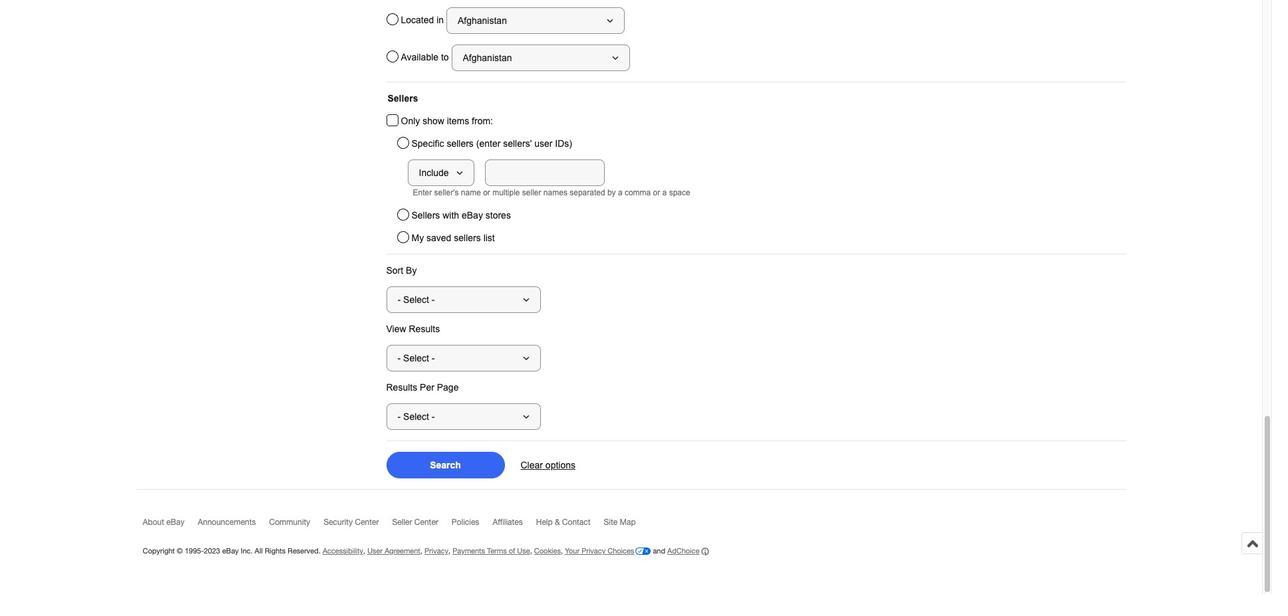 Task type: vqa. For each thing, say whether or not it's contained in the screenshot.
See All associated with japan
no



Task type: locate. For each thing, give the bounding box(es) containing it.
1 horizontal spatial or
[[653, 188, 660, 198]]

Seller ID text field
[[485, 160, 605, 186]]

, left 'privacy' link
[[420, 548, 423, 556]]

with
[[443, 210, 459, 221]]

accessibility
[[323, 548, 363, 556]]

and
[[653, 548, 665, 556]]

(enter
[[476, 138, 501, 149]]

accessibility link
[[323, 548, 363, 556]]

security
[[324, 518, 353, 528]]

2 center from the left
[[414, 518, 438, 528]]

from:
[[472, 116, 493, 126]]

sellers
[[447, 138, 474, 149], [454, 233, 481, 244]]

1 horizontal spatial privacy
[[582, 548, 606, 556]]

center right security
[[355, 518, 379, 528]]

, left your
[[561, 548, 563, 556]]

or
[[483, 188, 490, 198], [653, 188, 660, 198]]

1 vertical spatial sellers
[[412, 210, 440, 221]]

reserved.
[[288, 548, 321, 556]]

0 vertical spatial sellers
[[447, 138, 474, 149]]

to
[[441, 52, 449, 62]]

about ebay
[[143, 518, 184, 528]]

, left 'payments'
[[449, 548, 451, 556]]

1 center from the left
[[355, 518, 379, 528]]

security center
[[324, 518, 379, 528]]

1 horizontal spatial a
[[663, 188, 667, 198]]

seller's
[[434, 188, 459, 198]]

policies
[[452, 518, 479, 528]]

, left cookies link
[[530, 548, 532, 556]]

help & contact link
[[536, 518, 604, 534]]

ebay right with
[[462, 210, 483, 221]]

cookies link
[[534, 548, 561, 556]]

sellers left the "list"
[[454, 233, 481, 244]]

copyright © 1995-2023 ebay inc. all rights reserved. accessibility , user agreement , privacy , payments terms of use , cookies , your privacy choices
[[143, 548, 634, 556]]

privacy right your
[[582, 548, 606, 556]]

4 , from the left
[[530, 548, 532, 556]]

names
[[544, 188, 568, 198]]

show
[[423, 116, 444, 126]]

privacy down seller center link
[[425, 548, 449, 556]]

enter
[[413, 188, 432, 198]]

privacy
[[425, 548, 449, 556], [582, 548, 606, 556]]

a left space
[[663, 188, 667, 198]]

3 , from the left
[[449, 548, 451, 556]]

sellers'
[[503, 138, 532, 149]]

rights
[[265, 548, 286, 556]]

0 vertical spatial results
[[409, 324, 440, 335]]

only show items from:
[[401, 116, 493, 126]]

or right name on the top left of page
[[483, 188, 490, 198]]

0 vertical spatial ebay
[[462, 210, 483, 221]]

help & contact
[[536, 518, 591, 528]]

1 vertical spatial ebay
[[166, 518, 184, 528]]

2 privacy from the left
[[582, 548, 606, 556]]

a right by
[[618, 188, 623, 198]]

ids)
[[555, 138, 572, 149]]

sellers
[[388, 93, 418, 104], [412, 210, 440, 221]]

my saved sellers list
[[412, 233, 495, 244]]

sellers down the enter
[[412, 210, 440, 221]]

all
[[255, 548, 263, 556]]

ebay right about
[[166, 518, 184, 528]]

user agreement link
[[367, 548, 420, 556]]

center right seller
[[414, 518, 438, 528]]

inc.
[[241, 548, 253, 556]]

results right view
[[409, 324, 440, 335]]

search
[[430, 461, 461, 471]]

sellers down items
[[447, 138, 474, 149]]

available to
[[401, 52, 452, 62]]

affiliates
[[493, 518, 523, 528]]

,
[[363, 548, 365, 556], [420, 548, 423, 556], [449, 548, 451, 556], [530, 548, 532, 556], [561, 548, 563, 556]]

separated
[[570, 188, 605, 198]]

0 horizontal spatial a
[[618, 188, 623, 198]]

specific
[[412, 138, 444, 149]]

a
[[618, 188, 623, 198], [663, 188, 667, 198]]

1 horizontal spatial ebay
[[222, 548, 239, 556]]

center
[[355, 518, 379, 528], [414, 518, 438, 528]]

0 horizontal spatial privacy
[[425, 548, 449, 556]]

0 vertical spatial sellers
[[388, 93, 418, 104]]

seller center
[[392, 518, 438, 528]]

announcements link
[[198, 518, 269, 534]]

list
[[484, 233, 495, 244]]

sellers up only
[[388, 93, 418, 104]]

1 privacy from the left
[[425, 548, 449, 556]]

sellers with ebay stores
[[412, 210, 511, 221]]

your
[[565, 548, 580, 556]]

about
[[143, 518, 164, 528]]

announcements
[[198, 518, 256, 528]]

site map link
[[604, 518, 649, 534]]

1 horizontal spatial center
[[414, 518, 438, 528]]

multiple
[[493, 188, 520, 198]]

1 vertical spatial sellers
[[454, 233, 481, 244]]

results left per
[[386, 383, 417, 393]]

name
[[461, 188, 481, 198]]

0 horizontal spatial or
[[483, 188, 490, 198]]

results
[[409, 324, 440, 335], [386, 383, 417, 393]]

adchoice
[[668, 548, 700, 556]]

2 horizontal spatial ebay
[[462, 210, 483, 221]]

sort by
[[386, 266, 417, 276]]

privacy link
[[425, 548, 449, 556]]

items
[[447, 116, 469, 126]]

site map
[[604, 518, 636, 528]]

, left user at left bottom
[[363, 548, 365, 556]]

ebay left inc.
[[222, 548, 239, 556]]

ebay
[[462, 210, 483, 221], [166, 518, 184, 528], [222, 548, 239, 556]]

stores
[[486, 210, 511, 221]]

copyright
[[143, 548, 175, 556]]

user
[[367, 548, 383, 556]]

located
[[401, 14, 434, 25]]

or right comma
[[653, 188, 660, 198]]

0 horizontal spatial center
[[355, 518, 379, 528]]



Task type: describe. For each thing, give the bounding box(es) containing it.
cookies
[[534, 548, 561, 556]]

my
[[412, 233, 424, 244]]

and adchoice
[[651, 548, 700, 556]]

2 , from the left
[[420, 548, 423, 556]]

seller center link
[[392, 518, 452, 534]]

in
[[437, 14, 444, 25]]

1 or from the left
[[483, 188, 490, 198]]

located in
[[401, 14, 447, 25]]

1 vertical spatial results
[[386, 383, 417, 393]]

1 a from the left
[[618, 188, 623, 198]]

specific sellers (enter sellers' user ids)
[[412, 138, 572, 149]]

2023
[[204, 548, 220, 556]]

by
[[406, 266, 417, 276]]

enter seller's name or multiple seller names separated by a comma or a space
[[413, 188, 691, 198]]

of
[[509, 548, 515, 556]]

site
[[604, 518, 618, 528]]

clear
[[521, 461, 543, 471]]

only
[[401, 116, 420, 126]]

search button
[[386, 453, 505, 479]]

clear options link
[[521, 461, 576, 471]]

choices
[[608, 548, 634, 556]]

your privacy choices link
[[565, 548, 651, 556]]

page
[[437, 383, 459, 393]]

0 horizontal spatial ebay
[[166, 518, 184, 528]]

community link
[[269, 518, 324, 534]]

payments terms of use link
[[453, 548, 530, 556]]

©
[[177, 548, 183, 556]]

options
[[546, 461, 576, 471]]

by
[[608, 188, 616, 198]]

seller
[[522, 188, 541, 198]]

sellers for sellers with ebay stores
[[412, 210, 440, 221]]

terms
[[487, 548, 507, 556]]

affiliates link
[[493, 518, 536, 534]]

space
[[669, 188, 691, 198]]

2 or from the left
[[653, 188, 660, 198]]

saved
[[427, 233, 451, 244]]

2 a from the left
[[663, 188, 667, 198]]

about ebay link
[[143, 518, 198, 534]]

payments
[[453, 548, 485, 556]]

user
[[535, 138, 553, 149]]

use
[[517, 548, 530, 556]]

community
[[269, 518, 310, 528]]

comma
[[625, 188, 651, 198]]

center for seller center
[[414, 518, 438, 528]]

policies link
[[452, 518, 493, 534]]

sort
[[386, 266, 403, 276]]

agreement
[[385, 548, 420, 556]]

security center link
[[324, 518, 392, 534]]

sellers for sellers
[[388, 93, 418, 104]]

help
[[536, 518, 553, 528]]

5 , from the left
[[561, 548, 563, 556]]

clear options
[[521, 461, 576, 471]]

view
[[386, 324, 406, 335]]

view results
[[386, 324, 440, 335]]

1995-
[[185, 548, 204, 556]]

adchoice link
[[668, 548, 710, 556]]

contact
[[562, 518, 591, 528]]

1 , from the left
[[363, 548, 365, 556]]

per
[[420, 383, 434, 393]]

seller
[[392, 518, 412, 528]]

results per page
[[386, 383, 459, 393]]

2 vertical spatial ebay
[[222, 548, 239, 556]]

&
[[555, 518, 560, 528]]

available
[[401, 52, 439, 62]]

center for security center
[[355, 518, 379, 528]]

map
[[620, 518, 636, 528]]



